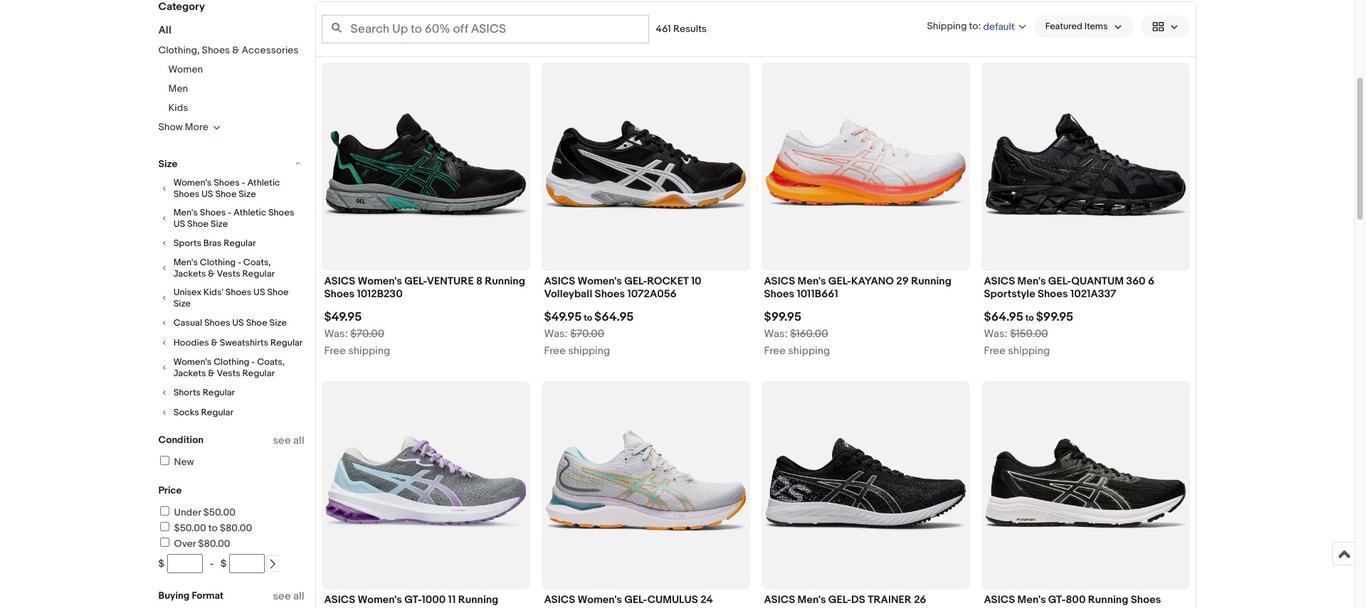 Task type: describe. For each thing, give the bounding box(es) containing it.
asics women's gel-cumulus 24   running shoes 1012b486 image
[[541, 382, 750, 590]]

women link
[[168, 63, 203, 75]]

men link
[[168, 83, 188, 95]]

women's inside the "women's clothing - coats, jackets & vests regular"
[[173, 357, 212, 368]]

- for women's clothing - coats, jackets & vests regular
[[252, 357, 255, 368]]

men's for asics men's gt-800   running shoes 1011a838
[[1018, 594, 1046, 608]]

shoe up "sports"
[[187, 219, 209, 230]]

to for $99.95
[[1026, 313, 1034, 324]]

shoes inside 'dropdown button'
[[204, 318, 230, 329]]

1072a056
[[628, 288, 677, 301]]

see all button for buying format
[[273, 590, 304, 604]]

shoes inside "asics women's gt-1000 11   running shoes 1012b371"
[[324, 607, 355, 609]]

gel- inside asics women's gel-cumulus 24 running shoes 1012b486
[[624, 594, 648, 608]]

asics women's gel-cumulus 24 running shoes 1012b486
[[544, 594, 713, 609]]

asics men's gel-kayano 29   running shoes 1011b661
[[764, 275, 952, 301]]

accessories
[[242, 44, 299, 56]]

featured items button
[[1034, 15, 1134, 38]]

gel- for $99.95
[[1049, 275, 1072, 288]]

coats, for women's clothing - coats, jackets & vests regular
[[257, 357, 285, 368]]

asics for asics men's gel-ds trainer 26 running shoes 1011b240
[[764, 594, 795, 608]]

men's inside women's shoes - athletic shoes us shoe size men's shoes - athletic shoes us shoe size
[[173, 207, 198, 219]]

us up "sports"
[[173, 219, 185, 230]]

format
[[192, 590, 224, 602]]

$49.95 for $70.00
[[324, 311, 362, 325]]

men's inside men's clothing - coats, jackets & vests regular unisex kids' shoes us shoe size
[[173, 257, 198, 268]]

us inside men's clothing - coats, jackets & vests regular unisex kids' shoes us shoe size
[[254, 287, 265, 298]]

- down 'women's shoes - athletic shoes us shoe size' "dropdown button"
[[228, 207, 232, 219]]

asics men's gt-800   running shoes 1011a838 link
[[984, 594, 1187, 609]]

800
[[1066, 594, 1086, 608]]

hoodies
[[173, 337, 209, 349]]

was: inside $99.95 was: $160.00 free shipping
[[764, 328, 788, 341]]

men
[[168, 83, 188, 95]]

running for asics women's gel-venture 8   running shoes 1012b230
[[485, 275, 525, 288]]

condition
[[158, 434, 204, 446]]

Maximum Value text field
[[229, 555, 265, 574]]

regular right sweatshirts
[[270, 337, 303, 349]]

$49.95 to $64.95 was: $70.00 free shipping
[[544, 311, 634, 358]]

clothing for women's
[[214, 357, 250, 368]]

1012b230
[[357, 288, 403, 301]]

see all button for condition
[[273, 434, 304, 448]]

price
[[158, 485, 182, 497]]

1012b371
[[357, 607, 400, 609]]

buying format
[[158, 590, 224, 602]]

men's clothing - coats, jackets & vests regular button
[[158, 257, 304, 280]]

gel- for $64.95
[[624, 275, 647, 288]]

women's for asics women's gel-cumulus 24 running shoes 1012b486
[[578, 594, 622, 608]]

regular inside dropdown button
[[201, 407, 233, 419]]

all for buying format
[[293, 590, 304, 604]]

shoes inside asics women's gel-rocket 10 volleyball shoes 1072a056
[[595, 288, 625, 301]]

us up men's shoes - athletic shoes us shoe size dropdown button
[[202, 189, 213, 200]]

asics men's gel-kayano 29   running shoes 1011b661 image
[[761, 63, 970, 271]]

shoes inside asics men's gel-kayano 29   running shoes 1011b661
[[764, 288, 795, 301]]

over $80.00 link
[[158, 538, 230, 550]]

women's shoes - athletic shoes us shoe size button
[[158, 177, 304, 200]]

asics men's gel-quantum 360 6   sportstyle shoes 1021a337 image
[[981, 63, 1190, 271]]

women's clothing - coats, jackets & vests regular button
[[158, 357, 304, 379]]

26
[[914, 594, 926, 608]]

unisex kids' shoes us shoe size button
[[158, 287, 304, 310]]

size inside men's clothing - coats, jackets & vests regular unisex kids' shoes us shoe size
[[173, 298, 191, 310]]

Minimum Value text field
[[167, 555, 203, 574]]

$99.95 inside $99.95 was: $160.00 free shipping
[[764, 311, 802, 325]]

asics women's gel-venture 8   running shoes 1012b230 link
[[324, 275, 527, 305]]

clothing, shoes & accessories women men kids
[[158, 44, 299, 114]]

quantum
[[1072, 275, 1124, 288]]

gel- for $160.00
[[829, 275, 851, 288]]

360
[[1127, 275, 1146, 288]]

women's shoes - athletic shoes us shoe size men's shoes - athletic shoes us shoe size
[[173, 177, 294, 230]]

461
[[656, 23, 671, 35]]

0 vertical spatial $50.00
[[203, 507, 236, 519]]

over $80.00
[[174, 538, 230, 550]]

running for asics women's gel-cumulus 24 running shoes 1012b486
[[544, 607, 585, 609]]

was: inside $49.95 to $64.95 was: $70.00 free shipping
[[544, 328, 568, 341]]

results
[[673, 23, 707, 35]]

women
[[168, 63, 203, 75]]

ds
[[851, 594, 866, 608]]

men's for asics men's gel-ds trainer 26 running shoes 1011b240
[[798, 594, 826, 608]]

shoes inside men's clothing - coats, jackets & vests regular unisex kids' shoes us shoe size
[[225, 287, 251, 298]]

men's for asics men's gel-quantum 360 6 sportstyle shoes 1021a337
[[1018, 275, 1046, 288]]

regular up socks regular dropdown button
[[203, 387, 235, 399]]

Enter your search keyword text field
[[321, 15, 649, 43]]

kids
[[168, 102, 188, 114]]

regular inside men's clothing - coats, jackets & vests regular unisex kids' shoes us shoe size
[[242, 268, 275, 280]]

& inside clothing, shoes & accessories women men kids
[[232, 44, 240, 56]]

coats, for men's clothing - coats, jackets & vests regular unisex kids' shoes us shoe size
[[243, 257, 271, 268]]

shipping inside $99.95 was: $160.00 free shipping
[[788, 345, 830, 358]]

featured items
[[1046, 21, 1108, 32]]

asics men's gel-quantum 360 6 sportstyle shoes 1021a337 link
[[984, 275, 1187, 305]]

asics for asics men's gt-800   running shoes 1011a838
[[984, 594, 1015, 608]]

default
[[984, 20, 1015, 32]]

women's for asics women's gel-venture 8   running shoes 1012b230
[[358, 275, 402, 288]]

over
[[174, 538, 196, 550]]

asics men's gel-ds trainer 26   running shoes 1011b240 image
[[761, 382, 970, 590]]

all for condition
[[293, 434, 304, 448]]

vests for women's
[[217, 368, 240, 379]]

6
[[1148, 275, 1155, 288]]

1000
[[422, 594, 446, 608]]

shipping to : default
[[927, 20, 1015, 32]]

men's for asics men's gel-kayano 29   running shoes 1011b661
[[798, 275, 826, 288]]

shoe inside men's clothing - coats, jackets & vests regular unisex kids' shoes us shoe size
[[267, 287, 289, 298]]

casual shoes us shoe size
[[173, 318, 287, 329]]

1 vertical spatial $80.00
[[198, 538, 230, 550]]

under
[[174, 507, 201, 519]]

$ for maximum value text field
[[221, 558, 227, 570]]

clothing for men's
[[200, 257, 236, 268]]

sports bras regular button
[[158, 237, 304, 250]]

shoes inside clothing, shoes & accessories women men kids
[[202, 44, 230, 56]]

volleyball
[[544, 288, 592, 301]]

shoes inside asics men's gel-ds trainer 26 running shoes 1011b240
[[807, 607, 837, 609]]

New checkbox
[[160, 456, 169, 466]]

hoodies & sweatshirts regular button
[[158, 337, 304, 350]]

1021a337
[[1071, 288, 1117, 301]]

1011a838
[[984, 607, 1029, 609]]

asics for asics women's gt-1000 11   running shoes 1012b371
[[324, 594, 355, 608]]

free inside $64.95 to $99.95 was: $150.00 free shipping
[[984, 345, 1006, 358]]

shoe up men's shoes - athletic shoes us shoe size dropdown button
[[215, 189, 237, 200]]

asics for asics men's gel-quantum 360 6 sportstyle shoes 1021a337
[[984, 275, 1015, 288]]

asics men's gt-800   running shoes 1011a838 image
[[981, 382, 1190, 590]]

casual
[[173, 318, 202, 329]]

men's clothing - coats, jackets & vests regular unisex kids' shoes us shoe size
[[173, 257, 289, 310]]

see for condition
[[273, 434, 291, 448]]

featured
[[1046, 21, 1083, 32]]

461 results
[[656, 23, 707, 35]]

free inside $99.95 was: $160.00 free shipping
[[764, 345, 786, 358]]

shipping inside $49.95 was: $70.00 free shipping
[[348, 345, 390, 358]]

see all for condition
[[273, 434, 304, 448]]

casual shoes us shoe size button
[[158, 317, 304, 330]]

under $50.00
[[174, 507, 236, 519]]

shipping
[[927, 20, 967, 32]]

asics women's gt-1000 11   running shoes 1012b371 image
[[321, 382, 530, 590]]

1011b661
[[797, 288, 838, 301]]

asics men's gel-ds trainer 26 running shoes 1011b240 link
[[764, 594, 967, 609]]

asics for asics men's gel-kayano 29   running shoes 1011b661
[[764, 275, 795, 288]]

rocket
[[647, 275, 689, 288]]

asics men's gel-kayano 29   running shoes 1011b661 link
[[764, 275, 967, 305]]

$160.00
[[790, 328, 828, 341]]

show
[[158, 121, 183, 133]]

new link
[[158, 456, 194, 468]]

0 vertical spatial $80.00
[[220, 523, 252, 535]]

$50.00 to $80.00
[[174, 523, 252, 535]]

new
[[174, 456, 194, 468]]

asics men's gel-ds trainer 26 running shoes 1011b240
[[764, 594, 926, 609]]



Task type: vqa. For each thing, say whether or not it's contained in the screenshot.
Simulator in Thrustmaster HOTAS Cougar F16 Flight Simulator Controller Throttle & Joystick
no



Task type: locate. For each thing, give the bounding box(es) containing it.
running inside asics women's gel-venture 8   running shoes 1012b230
[[485, 275, 525, 288]]

women's inside asics women's gel-cumulus 24 running shoes 1012b486
[[578, 594, 622, 608]]

2 see all from the top
[[273, 590, 304, 604]]

vests inside the "women's clothing - coats, jackets & vests regular"
[[217, 368, 240, 379]]

clothing down sports bras regular
[[200, 257, 236, 268]]

shipping inside $49.95 to $64.95 was: $70.00 free shipping
[[568, 345, 610, 358]]

$ left maximum value text field
[[221, 558, 227, 570]]

vests inside men's clothing - coats, jackets & vests regular unisex kids' shoes us shoe size
[[217, 268, 240, 280]]

3 shipping from the left
[[788, 345, 830, 358]]

1 vertical spatial vests
[[217, 368, 240, 379]]

to left default
[[969, 20, 979, 32]]

gel- inside asics women's gel-venture 8   running shoes 1012b230
[[404, 275, 427, 288]]

0 vertical spatial clothing
[[200, 257, 236, 268]]

to inside $49.95 to $64.95 was: $70.00 free shipping
[[584, 313, 592, 324]]

see all for buying format
[[273, 590, 304, 604]]

men's left 'ds'
[[798, 594, 826, 608]]

men's up "$150.00"
[[1018, 275, 1046, 288]]

1 $49.95 from the left
[[324, 311, 362, 325]]

women's for asics women's gt-1000 11   running shoes 1012b371
[[358, 594, 402, 608]]

category
[[158, 0, 205, 14]]

women's
[[173, 177, 212, 189], [358, 275, 402, 288], [578, 275, 622, 288], [173, 357, 212, 368], [358, 594, 402, 608], [578, 594, 622, 608]]

men's left 800 at the right
[[1018, 594, 1046, 608]]

size inside "dropdown button"
[[158, 158, 177, 170]]

Over $80.00 checkbox
[[160, 538, 169, 547]]

shorts
[[173, 387, 201, 399]]

venture
[[427, 275, 474, 288]]

$50.00 up $50.00 to $80.00
[[203, 507, 236, 519]]

$50.00 down under
[[174, 523, 206, 535]]

clothing inside the "women's clothing - coats, jackets & vests regular"
[[214, 357, 250, 368]]

size up hoodies & sweatshirts regular at bottom left
[[269, 318, 287, 329]]

4 shipping from the left
[[1008, 345, 1050, 358]]

gt- for 800
[[1049, 594, 1066, 608]]

& up kids'
[[208, 268, 215, 280]]

to down volleyball
[[584, 313, 592, 324]]

0 vertical spatial coats,
[[243, 257, 271, 268]]

asics
[[324, 275, 355, 288], [544, 275, 575, 288], [764, 275, 795, 288], [984, 275, 1015, 288], [324, 594, 355, 608], [544, 594, 575, 608], [764, 594, 795, 608], [984, 594, 1015, 608]]

$49.95 down volleyball
[[544, 311, 582, 325]]

women's inside "asics women's gt-1000 11   running shoes 1012b371"
[[358, 594, 402, 608]]

1 horizontal spatial $70.00
[[570, 328, 604, 341]]

$99.95 was: $160.00 free shipping
[[764, 311, 830, 358]]

was: inside $49.95 was: $70.00 free shipping
[[324, 328, 348, 341]]

jackets up unisex
[[173, 268, 206, 280]]

$99.95 inside $64.95 to $99.95 was: $150.00 free shipping
[[1036, 311, 1074, 325]]

asics for asics women's gel-cumulus 24 running shoes 1012b486
[[544, 594, 575, 608]]

asics inside asics women's gel-cumulus 24 running shoes 1012b486
[[544, 594, 575, 608]]

1 gt- from the left
[[404, 594, 422, 608]]

gt- inside "asics women's gt-1000 11   running shoes 1012b371"
[[404, 594, 422, 608]]

2 free from the left
[[544, 345, 566, 358]]

$70.00 inside $49.95 was: $70.00 free shipping
[[350, 328, 384, 341]]

- inside the "women's clothing - coats, jackets & vests regular"
[[252, 357, 255, 368]]

$49.95 inside $49.95 to $64.95 was: $70.00 free shipping
[[544, 311, 582, 325]]

asics women's gel-rocket 10 volleyball shoes 1072a056
[[544, 275, 702, 301]]

1 horizontal spatial gt-
[[1049, 594, 1066, 608]]

$49.95
[[324, 311, 362, 325], [544, 311, 582, 325]]

to for $80.00
[[208, 523, 218, 535]]

clothing,
[[158, 44, 200, 56]]

- down sweatshirts
[[252, 357, 255, 368]]

see all down submit price range image
[[273, 590, 304, 604]]

cumulus
[[648, 594, 698, 608]]

shoe up sweatshirts
[[246, 318, 267, 329]]

$49.95 for $64.95
[[544, 311, 582, 325]]

2 see from the top
[[273, 590, 291, 604]]

asics inside asics men's gel-ds trainer 26 running shoes 1011b240
[[764, 594, 795, 608]]

1 see from the top
[[273, 434, 291, 448]]

1011b240
[[840, 607, 884, 609]]

regular inside the "women's clothing - coats, jackets & vests regular"
[[242, 368, 275, 379]]

sports
[[173, 238, 201, 249]]

women's inside asics women's gel-rocket 10 volleyball shoes 1072a056
[[578, 275, 622, 288]]

& up shorts regular
[[208, 368, 215, 379]]

$64.95 down asics women's gel-rocket 10 volleyball shoes 1072a056
[[595, 311, 634, 325]]

0 horizontal spatial gt-
[[404, 594, 422, 608]]

$150.00
[[1010, 328, 1048, 341]]

$49.95 inside $49.95 was: $70.00 free shipping
[[324, 311, 362, 325]]

1 vertical spatial see all button
[[273, 590, 304, 604]]

vests up kids'
[[217, 268, 240, 280]]

socks
[[173, 407, 199, 419]]

gel-
[[404, 275, 427, 288], [624, 275, 647, 288], [829, 275, 851, 288], [1049, 275, 1072, 288], [624, 594, 648, 608], [829, 594, 851, 608]]

asics men's gel-quantum 360 6 sportstyle shoes 1021a337
[[984, 275, 1155, 301]]

2 all from the top
[[293, 590, 304, 604]]

items
[[1085, 21, 1108, 32]]

shipping down "$150.00"
[[1008, 345, 1050, 358]]

$80.00 down under $50.00
[[220, 523, 252, 535]]

all
[[158, 23, 171, 37]]

men's inside asics men's gel-kayano 29   running shoes 1011b661
[[798, 275, 826, 288]]

gt- right 1012b371
[[404, 594, 422, 608]]

2 jackets from the top
[[173, 368, 206, 379]]

jackets for men's
[[173, 268, 206, 280]]

2 $99.95 from the left
[[1036, 311, 1074, 325]]

see all button down socks regular dropdown button
[[273, 434, 304, 448]]

size inside 'dropdown button'
[[269, 318, 287, 329]]

size down show
[[158, 158, 177, 170]]

women's inside women's shoes - athletic shoes us shoe size men's shoes - athletic shoes us shoe size
[[173, 177, 212, 189]]

1 horizontal spatial $
[[221, 558, 227, 570]]

running inside "asics women's gt-1000 11   running shoes 1012b371"
[[458, 594, 499, 608]]

free
[[324, 345, 346, 358], [544, 345, 566, 358], [764, 345, 786, 358], [984, 345, 1006, 358]]

gel- inside asics men's gel-kayano 29   running shoes 1011b661
[[829, 275, 851, 288]]

1 vertical spatial all
[[293, 590, 304, 604]]

$70.00 down volleyball
[[570, 328, 604, 341]]

coats, inside men's clothing - coats, jackets & vests regular unisex kids' shoes us shoe size
[[243, 257, 271, 268]]

shipping down volleyball
[[568, 345, 610, 358]]

women's inside asics women's gel-venture 8   running shoes 1012b230
[[358, 275, 402, 288]]

size up casual
[[173, 298, 191, 310]]

men's inside asics men's gel-ds trainer 26 running shoes 1011b240
[[798, 594, 826, 608]]

unisex
[[173, 287, 201, 298]]

0 vertical spatial vests
[[217, 268, 240, 280]]

1 vertical spatial jackets
[[173, 368, 206, 379]]

free inside $49.95 to $64.95 was: $70.00 free shipping
[[544, 345, 566, 358]]

0 horizontal spatial $70.00
[[350, 328, 384, 341]]

to
[[969, 20, 979, 32], [584, 313, 592, 324], [1026, 313, 1034, 324], [208, 523, 218, 535]]

free inside $49.95 was: $70.00 free shipping
[[324, 345, 346, 358]]

$50.00 to $80.00 checkbox
[[160, 523, 169, 532]]

clothing down hoodies & sweatshirts regular dropdown button
[[214, 357, 250, 368]]

running
[[485, 275, 525, 288], [911, 275, 952, 288], [458, 594, 499, 608], [1088, 594, 1129, 608], [544, 607, 585, 609], [764, 607, 805, 609]]

$70.00 inside $49.95 to $64.95 was: $70.00 free shipping
[[570, 328, 604, 341]]

$49.95 down 1012b230
[[324, 311, 362, 325]]

jackets inside men's clothing - coats, jackets & vests regular unisex kids' shoes us shoe size
[[173, 268, 206, 280]]

running for asics women's gt-1000 11   running shoes 1012b371
[[458, 594, 499, 608]]

2 was: from the left
[[544, 328, 568, 341]]

size
[[158, 158, 177, 170], [239, 189, 256, 200], [211, 219, 228, 230], [173, 298, 191, 310], [269, 318, 287, 329]]

gt- inside asics men's gt-800   running shoes 1011a838
[[1049, 594, 1066, 608]]

to for :
[[969, 20, 979, 32]]

$99.95 up "$150.00"
[[1036, 311, 1074, 325]]

see all down socks regular dropdown button
[[273, 434, 304, 448]]

see down socks regular dropdown button
[[273, 434, 291, 448]]

0 vertical spatial jackets
[[173, 268, 206, 280]]

1 vertical spatial $50.00
[[174, 523, 206, 535]]

- inside men's clothing - coats, jackets & vests regular unisex kids' shoes us shoe size
[[238, 257, 241, 268]]

& inside the "women's clothing - coats, jackets & vests regular"
[[208, 368, 215, 379]]

2 $64.95 from the left
[[984, 311, 1024, 325]]

2 see all button from the top
[[273, 590, 304, 604]]

kids'
[[204, 287, 223, 298]]

1 horizontal spatial $64.95
[[984, 311, 1024, 325]]

sportstyle
[[984, 288, 1036, 301]]

0 horizontal spatial $
[[158, 558, 164, 570]]

24
[[701, 594, 713, 608]]

$ for minimum value text box
[[158, 558, 164, 570]]

- down over $80.00
[[210, 558, 214, 570]]

jackets inside the "women's clothing - coats, jackets & vests regular"
[[173, 368, 206, 379]]

& inside men's clothing - coats, jackets & vests regular unisex kids' shoes us shoe size
[[208, 268, 215, 280]]

1 all from the top
[[293, 434, 304, 448]]

gel- inside asics men's gel-quantum 360 6 sportstyle shoes 1021a337
[[1049, 275, 1072, 288]]

to down under $50.00
[[208, 523, 218, 535]]

men's up "sports"
[[173, 207, 198, 219]]

0 horizontal spatial $99.95
[[764, 311, 802, 325]]

1 vertical spatial see
[[273, 590, 291, 604]]

shoes inside asics men's gel-quantum 360 6 sportstyle shoes 1021a337
[[1038, 288, 1068, 301]]

asics women's gt-1000 11   running shoes 1012b371 link
[[324, 594, 527, 609]]

us down men's clothing - coats, jackets & vests regular dropdown button
[[254, 287, 265, 298]]

men's inside asics men's gt-800   running shoes 1011a838
[[1018, 594, 1046, 608]]

& left accessories
[[232, 44, 240, 56]]

asics inside asics men's gt-800   running shoes 1011a838
[[984, 594, 1015, 608]]

2 $70.00 from the left
[[570, 328, 604, 341]]

us inside 'dropdown button'
[[232, 318, 244, 329]]

see all button
[[273, 434, 304, 448], [273, 590, 304, 604]]

men's inside asics men's gel-quantum 360 6 sportstyle shoes 1021a337
[[1018, 275, 1046, 288]]

jackets for women's
[[173, 368, 206, 379]]

sports bras regular
[[173, 238, 256, 249]]

shipping
[[348, 345, 390, 358], [568, 345, 610, 358], [788, 345, 830, 358], [1008, 345, 1050, 358]]

1 $70.00 from the left
[[350, 328, 384, 341]]

clothing inside men's clothing - coats, jackets & vests regular unisex kids' shoes us shoe size
[[200, 257, 236, 268]]

men's up $160.00 at the right of the page
[[798, 275, 826, 288]]

shipping inside $64.95 to $99.95 was: $150.00 free shipping
[[1008, 345, 1050, 358]]

2 $ from the left
[[221, 558, 227, 570]]

$80.00 down $50.00 to $80.00
[[198, 538, 230, 550]]

shoes inside asics women's gel-venture 8   running shoes 1012b230
[[324, 288, 355, 301]]

asics inside asics women's gel-rocket 10 volleyball shoes 1072a056
[[544, 275, 575, 288]]

1 vertical spatial see all
[[273, 590, 304, 604]]

trainer
[[868, 594, 912, 608]]

hoodies & sweatshirts regular
[[173, 337, 303, 349]]

coats, down sports bras regular dropdown button
[[243, 257, 271, 268]]

$50.00
[[203, 507, 236, 519], [174, 523, 206, 535]]

see down submit price range image
[[273, 590, 291, 604]]

see all button down submit price range image
[[273, 590, 304, 604]]

vests up shorts regular dropdown button
[[217, 368, 240, 379]]

shipping down $160.00 at the right of the page
[[788, 345, 830, 358]]

asics for asics women's gel-venture 8   running shoes 1012b230
[[324, 275, 355, 288]]

$
[[158, 558, 164, 570], [221, 558, 227, 570]]

1 see all button from the top
[[273, 434, 304, 448]]

gel- inside asics women's gel-rocket 10 volleyball shoes 1072a056
[[624, 275, 647, 288]]

asics women's gel-rocket 10 volleyball shoes 1072a056 link
[[544, 275, 747, 305]]

show more
[[158, 121, 208, 133]]

clothing, shoes & accessories link
[[158, 44, 299, 56]]

1 horizontal spatial $49.95
[[544, 311, 582, 325]]

0 horizontal spatial $49.95
[[324, 311, 362, 325]]

1 $ from the left
[[158, 558, 164, 570]]

$70.00 down 1012b230
[[350, 328, 384, 341]]

shorts regular
[[173, 387, 235, 399]]

all
[[293, 434, 304, 448], [293, 590, 304, 604]]

$70.00
[[350, 328, 384, 341], [570, 328, 604, 341]]

&
[[232, 44, 240, 56], [208, 268, 215, 280], [211, 337, 218, 349], [208, 368, 215, 379]]

asics inside asics men's gel-kayano 29   running shoes 1011b661
[[764, 275, 795, 288]]

gt- for 1000
[[404, 594, 422, 608]]

1 shipping from the left
[[348, 345, 390, 358]]

gel- inside asics men's gel-ds trainer 26 running shoes 1011b240
[[829, 594, 851, 608]]

running for asics men's gel-kayano 29   running shoes 1011b661
[[911, 275, 952, 288]]

kayano
[[851, 275, 894, 288]]

3 was: from the left
[[764, 328, 788, 341]]

4 free from the left
[[984, 345, 1006, 358]]

4 was: from the left
[[984, 328, 1008, 341]]

asics women's gel-venture 8   running shoes 1012b230
[[324, 275, 525, 301]]

us
[[202, 189, 213, 200], [173, 219, 185, 230], [254, 287, 265, 298], [232, 318, 244, 329]]

regular
[[224, 238, 256, 249], [242, 268, 275, 280], [270, 337, 303, 349], [242, 368, 275, 379], [203, 387, 235, 399], [201, 407, 233, 419]]

1 see all from the top
[[273, 434, 304, 448]]

to for $64.95
[[584, 313, 592, 324]]

view: gallery view image
[[1152, 19, 1179, 34]]

shoes inside asics men's gt-800   running shoes 1011a838
[[1131, 594, 1161, 608]]

show more button
[[158, 121, 221, 133]]

0 horizontal spatial $64.95
[[595, 311, 634, 325]]

socks regular button
[[158, 407, 304, 419]]

asics women's gel-cumulus 24 running shoes 1012b486 link
[[544, 594, 747, 609]]

:
[[979, 20, 981, 32]]

vests for men's
[[217, 268, 240, 280]]

regular up unisex kids' shoes us shoe size dropdown button
[[242, 268, 275, 280]]

shorts regular button
[[158, 387, 304, 399]]

under $50.00 link
[[158, 507, 236, 519]]

regular down shorts regular
[[201, 407, 233, 419]]

women's for asics women's gel-rocket 10 volleyball shoes 1072a056
[[578, 275, 622, 288]]

2 shipping from the left
[[568, 345, 610, 358]]

- for women's shoes - athletic shoes us shoe size men's shoes - athletic shoes us shoe size
[[242, 177, 245, 189]]

1 vertical spatial clothing
[[214, 357, 250, 368]]

men's down "sports"
[[173, 257, 198, 268]]

gt- right 1011a838
[[1049, 594, 1066, 608]]

$99.95
[[764, 311, 802, 325], [1036, 311, 1074, 325]]

asics women's gel-venture 8   running shoes 1012b230 image
[[321, 63, 530, 271]]

3 free from the left
[[764, 345, 786, 358]]

running inside asics men's gel-ds trainer 26 running shoes 1011b240
[[764, 607, 805, 609]]

athletic down size "dropdown button"
[[247, 177, 280, 189]]

8
[[476, 275, 483, 288]]

$49.95 was: $70.00 free shipping
[[324, 311, 390, 358]]

see
[[273, 434, 291, 448], [273, 590, 291, 604]]

shipping down 1012b230
[[348, 345, 390, 358]]

2 $49.95 from the left
[[544, 311, 582, 325]]

regular up men's clothing - coats, jackets & vests regular dropdown button
[[224, 238, 256, 249]]

asics women's gel-rocket 10   volleyball shoes 1072a056 image
[[541, 63, 750, 271]]

1 jackets from the top
[[173, 268, 206, 280]]

0 vertical spatial all
[[293, 434, 304, 448]]

running inside asics men's gel-kayano 29   running shoes 1011b661
[[911, 275, 952, 288]]

- down size "dropdown button"
[[242, 177, 245, 189]]

1 was: from the left
[[324, 328, 348, 341]]

$64.95 inside $49.95 to $64.95 was: $70.00 free shipping
[[595, 311, 634, 325]]

sweatshirts
[[220, 337, 268, 349]]

size up men's shoes - athletic shoes us shoe size dropdown button
[[239, 189, 256, 200]]

men's
[[173, 207, 198, 219], [173, 257, 198, 268], [798, 275, 826, 288], [1018, 275, 1046, 288], [798, 594, 826, 608], [1018, 594, 1046, 608]]

29
[[897, 275, 909, 288]]

0 vertical spatial see all button
[[273, 434, 304, 448]]

& right hoodies
[[211, 337, 218, 349]]

1 $99.95 from the left
[[764, 311, 802, 325]]

$50.00 to $80.00 link
[[158, 523, 252, 535]]

2 gt- from the left
[[1049, 594, 1066, 608]]

1 horizontal spatial $99.95
[[1036, 311, 1074, 325]]

0 vertical spatial athletic
[[247, 177, 280, 189]]

coats, down sweatshirts
[[257, 357, 285, 368]]

$64.95 inside $64.95 to $99.95 was: $150.00 free shipping
[[984, 311, 1024, 325]]

1 vertical spatial athletic
[[234, 207, 266, 219]]

regular up shorts regular dropdown button
[[242, 368, 275, 379]]

$64.95
[[595, 311, 634, 325], [984, 311, 1024, 325]]

2 vests from the top
[[217, 368, 240, 379]]

1 $64.95 from the left
[[595, 311, 634, 325]]

running inside asics women's gel-cumulus 24 running shoes 1012b486
[[544, 607, 585, 609]]

- for men's clothing - coats, jackets & vests regular unisex kids' shoes us shoe size
[[238, 257, 241, 268]]

us up hoodies & sweatshirts regular at bottom left
[[232, 318, 244, 329]]

athletic down 'women's shoes - athletic shoes us shoe size' "dropdown button"
[[234, 207, 266, 219]]

gel- for $70.00
[[404, 275, 427, 288]]

men's shoes - athletic shoes us shoe size button
[[158, 207, 304, 230]]

shoe inside 'dropdown button'
[[246, 318, 267, 329]]

to up "$150.00"
[[1026, 313, 1034, 324]]

Under $50.00 checkbox
[[160, 507, 169, 516]]

submit price range image
[[268, 560, 278, 570]]

to inside $64.95 to $99.95 was: $150.00 free shipping
[[1026, 313, 1034, 324]]

coats, inside the "women's clothing - coats, jackets & vests regular"
[[257, 357, 285, 368]]

$99.95 up $160.00 at the right of the page
[[764, 311, 802, 325]]

more
[[185, 121, 208, 133]]

asics inside "asics women's gt-1000 11   running shoes 1012b371"
[[324, 594, 355, 608]]

jackets up "shorts"
[[173, 368, 206, 379]]

running inside asics men's gt-800   running shoes 1011a838
[[1088, 594, 1129, 608]]

was:
[[324, 328, 348, 341], [544, 328, 568, 341], [764, 328, 788, 341], [984, 328, 1008, 341]]

- down sports bras regular dropdown button
[[238, 257, 241, 268]]

1 vertical spatial coats,
[[257, 357, 285, 368]]

asics inside asics women's gel-venture 8   running shoes 1012b230
[[324, 275, 355, 288]]

socks regular
[[173, 407, 233, 419]]

$64.95 to $99.95 was: $150.00 free shipping
[[984, 311, 1074, 358]]

to inside shipping to : default
[[969, 20, 979, 32]]

0 vertical spatial see
[[273, 434, 291, 448]]

bras
[[203, 238, 222, 249]]

0 vertical spatial see all
[[273, 434, 304, 448]]

1 free from the left
[[324, 345, 346, 358]]

asics for asics women's gel-rocket 10 volleyball shoes 1072a056
[[544, 275, 575, 288]]

coats,
[[243, 257, 271, 268], [257, 357, 285, 368]]

shoes inside asics women's gel-cumulus 24 running shoes 1012b486
[[587, 607, 617, 609]]

see for buying format
[[273, 590, 291, 604]]

shoe down men's clothing - coats, jackets & vests regular dropdown button
[[267, 287, 289, 298]]

1 vests from the top
[[217, 268, 240, 280]]

women's clothing - coats, jackets & vests regular
[[173, 357, 285, 379]]

$64.95 down sportstyle
[[984, 311, 1024, 325]]

was: inside $64.95 to $99.95 was: $150.00 free shipping
[[984, 328, 1008, 341]]

buying
[[158, 590, 190, 602]]

asics inside asics men's gel-quantum 360 6 sportstyle shoes 1021a337
[[984, 275, 1015, 288]]

size up sports bras regular
[[211, 219, 228, 230]]

$ down over $80.00 checkbox
[[158, 558, 164, 570]]



